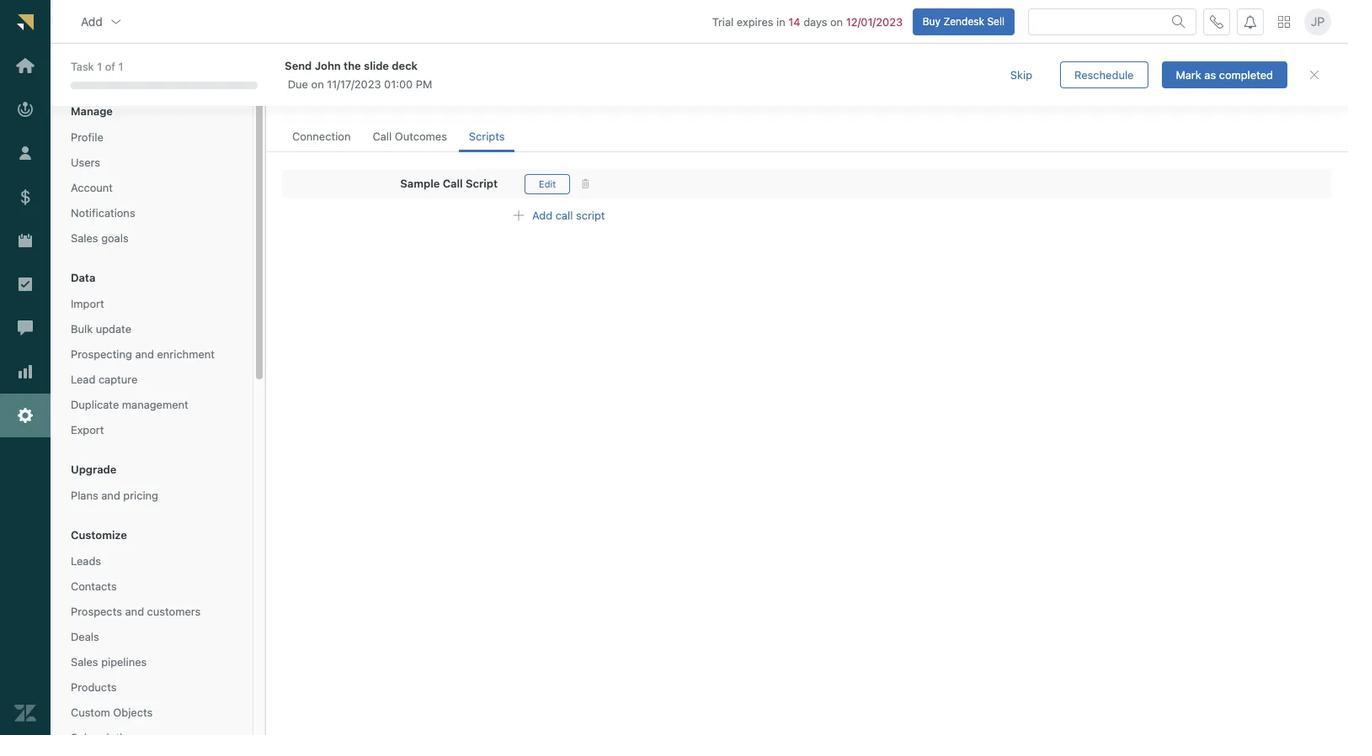 Task type: locate. For each thing, give the bounding box(es) containing it.
call outcomes link
[[362, 122, 457, 152]]

add for add call script
[[532, 208, 552, 222]]

directly
[[429, 91, 467, 104]]

zendesk image
[[14, 703, 36, 725]]

trial expires in 14 days on 12/01/2023
[[712, 15, 903, 28]]

2 sales from the top
[[71, 656, 98, 669]]

custom
[[71, 706, 110, 720]]

prospecting and enrichment link
[[64, 344, 239, 366]]

leads
[[330, 91, 357, 104]]

call left script
[[443, 177, 463, 190]]

1 vertical spatial on
[[311, 77, 324, 91]]

None field
[[95, 63, 228, 78]]

enrichment
[[157, 348, 215, 361]]

add left call
[[532, 208, 552, 222]]

data
[[71, 271, 95, 285]]

scripts
[[469, 130, 505, 143]]

1 horizontal spatial call
[[373, 130, 392, 143]]

0 horizontal spatial call
[[282, 91, 301, 104]]

custom objects
[[71, 706, 153, 720]]

prospects and customers link
[[64, 601, 239, 623]]

leads
[[71, 555, 101, 568]]

add button
[[67, 5, 136, 38]]

on right days
[[830, 15, 843, 28]]

duplicate management link
[[64, 394, 239, 416]]

from
[[470, 91, 494, 104]]

and up leads
[[335, 63, 368, 86]]

plans and pricing
[[71, 489, 158, 503]]

call
[[282, 91, 301, 104], [373, 130, 392, 143], [443, 177, 463, 190]]

1 vertical spatial sales
[[71, 656, 98, 669]]

0 horizontal spatial add
[[81, 14, 103, 28]]

profile
[[71, 131, 103, 144]]

add
[[81, 14, 103, 28], [532, 208, 552, 222]]

trash image
[[581, 179, 590, 189]]

slide
[[364, 59, 389, 72]]

users
[[71, 156, 100, 169]]

plans
[[71, 489, 98, 503]]

send john the slide deck link
[[285, 58, 966, 73]]

contacts
[[382, 91, 426, 104]]

buy zendesk sell
[[923, 15, 1004, 27]]

sales goals link
[[64, 227, 239, 249]]

1 left of
[[97, 60, 102, 73]]

prospects
[[71, 605, 122, 619]]

1 horizontal spatial on
[[830, 15, 843, 28]]

1 horizontal spatial 1
[[118, 60, 123, 73]]

manage
[[71, 104, 113, 118]]

buy zendesk sell button
[[912, 8, 1015, 35]]

add left chevron down icon
[[81, 14, 103, 28]]

deals
[[71, 631, 99, 644]]

profile link
[[64, 126, 239, 148]]

call
[[555, 208, 573, 222]]

1 vertical spatial call
[[373, 130, 392, 143]]

1
[[97, 60, 102, 73], [118, 60, 123, 73]]

0 vertical spatial add
[[81, 14, 103, 28]]

0 horizontal spatial 1
[[97, 60, 102, 73]]

and right the plans
[[101, 489, 120, 503]]

0 vertical spatial sales
[[71, 232, 98, 245]]

sales pipelines link
[[64, 652, 239, 674]]

products
[[71, 681, 117, 695]]

and
[[335, 63, 368, 86], [360, 91, 379, 104], [135, 348, 154, 361], [101, 489, 120, 503], [125, 605, 144, 619]]

bell image
[[1244, 15, 1257, 28]]

0 horizontal spatial on
[[311, 77, 324, 91]]

1 vertical spatial add
[[532, 208, 552, 222]]

11/17/2023
[[327, 77, 381, 91]]

task
[[71, 60, 94, 73]]

call inside voice and text call your leads and contacts directly from sell. learn about
[[282, 91, 301, 104]]

call down due on the left of the page
[[282, 91, 301, 104]]

and down contacts link
[[125, 605, 144, 619]]

and for text
[[335, 63, 368, 86]]

sales left goals
[[71, 232, 98, 245]]

pm
[[416, 77, 432, 91]]

sales for sales pipelines
[[71, 656, 98, 669]]

0 vertical spatial call
[[282, 91, 301, 104]]

your
[[304, 91, 327, 104]]

1 sales from the top
[[71, 232, 98, 245]]

customers
[[147, 605, 201, 619]]

1 right of
[[118, 60, 123, 73]]

call left outcomes
[[373, 130, 392, 143]]

connection link
[[282, 122, 361, 152]]

edit
[[539, 178, 556, 189]]

voice
[[282, 63, 331, 86]]

export
[[71, 424, 104, 437]]

1 horizontal spatial add
[[532, 208, 552, 222]]

sales down deals
[[71, 656, 98, 669]]

on
[[830, 15, 843, 28], [311, 77, 324, 91]]

2 vertical spatial call
[[443, 177, 463, 190]]

connection
[[292, 130, 351, 143]]

sales for sales goals
[[71, 232, 98, 245]]

sell.
[[497, 91, 519, 104]]

14
[[788, 15, 800, 28]]

duplicate
[[71, 398, 119, 412]]

products link
[[64, 677, 239, 699]]

completed
[[1219, 68, 1273, 81]]

call outcomes
[[373, 130, 447, 143]]

lead
[[71, 373, 95, 386]]

deals link
[[64, 626, 239, 648]]

lead capture
[[71, 373, 137, 386]]

and down bulk update link
[[135, 348, 154, 361]]

mark as completed button
[[1162, 61, 1287, 88]]

01:00
[[384, 77, 413, 91]]

2 horizontal spatial call
[[443, 177, 463, 190]]

0 vertical spatial on
[[830, 15, 843, 28]]

objects
[[113, 706, 153, 720]]

trial
[[712, 15, 734, 28]]

days
[[803, 15, 827, 28]]

on up your
[[311, 77, 324, 91]]

custom objects link
[[64, 702, 239, 724]]



Task type: vqa. For each thing, say whether or not it's contained in the screenshot.
Call within Voice and Text Call your leads and contacts directly from Sell. Learn about
yes



Task type: describe. For each thing, give the bounding box(es) containing it.
text
[[372, 63, 409, 86]]

in
[[776, 15, 785, 28]]

users link
[[64, 152, 239, 174]]

lead capture link
[[64, 369, 239, 391]]

upgrade
[[71, 463, 117, 477]]

and down 11/17/2023
[[360, 91, 379, 104]]

duplicate management
[[71, 398, 188, 412]]

voice and text call your leads and contacts directly from sell. learn about
[[282, 63, 586, 104]]

plans and pricing link
[[64, 485, 239, 507]]

add for add
[[81, 14, 103, 28]]

management
[[122, 398, 188, 412]]

contacts link
[[64, 576, 239, 598]]

sample call script
[[400, 177, 498, 190]]

bulk update link
[[64, 318, 239, 340]]

zendesk
[[943, 15, 984, 27]]

leads link
[[64, 551, 239, 573]]

chevron down image
[[109, 15, 123, 28]]

and for enrichment
[[135, 348, 154, 361]]

search image
[[1172, 15, 1186, 28]]

of
[[105, 60, 115, 73]]

capture
[[98, 373, 137, 386]]

jp button
[[1304, 8, 1331, 35]]

learn
[[522, 91, 550, 104]]

sales pipelines
[[71, 656, 147, 669]]

deck
[[392, 59, 418, 72]]

cancel image
[[1308, 68, 1321, 82]]

calls image
[[1210, 15, 1223, 28]]

mark as completed
[[1176, 68, 1273, 81]]

outcomes
[[395, 130, 447, 143]]

bulk
[[71, 322, 93, 336]]

edit button
[[525, 174, 570, 194]]

the
[[344, 59, 361, 72]]

and for pricing
[[101, 489, 120, 503]]

about
[[553, 91, 583, 104]]

2 1 from the left
[[118, 60, 123, 73]]

skip
[[1010, 68, 1032, 81]]

buy
[[923, 15, 941, 27]]

as
[[1204, 68, 1216, 81]]

send
[[285, 59, 312, 72]]

prospecting
[[71, 348, 132, 361]]

notifications
[[71, 206, 135, 220]]

add image
[[512, 209, 525, 222]]

import
[[71, 297, 104, 311]]

task 1 of 1
[[71, 60, 123, 73]]

mark
[[1176, 68, 1201, 81]]

due
[[288, 77, 308, 91]]

update
[[96, 322, 131, 336]]

script
[[576, 208, 605, 222]]

and for customers
[[125, 605, 144, 619]]

on inside send john the slide deck due on 11/17/2023 01:00 pm
[[311, 77, 324, 91]]

john
[[315, 59, 341, 72]]

account
[[71, 181, 113, 194]]

customize
[[71, 529, 127, 542]]

goals
[[101, 232, 129, 245]]

notifications link
[[64, 202, 239, 224]]

prospects and customers
[[71, 605, 201, 619]]

zendesk products image
[[1278, 16, 1290, 27]]

12/01/2023
[[846, 15, 903, 28]]

send john the slide deck due on 11/17/2023 01:00 pm
[[285, 59, 432, 91]]

bulk update
[[71, 322, 131, 336]]

reschedule button
[[1060, 61, 1148, 88]]

jp
[[1311, 14, 1325, 29]]

sales goals
[[71, 232, 129, 245]]

script
[[466, 177, 498, 190]]

account link
[[64, 177, 239, 199]]

sell
[[987, 15, 1004, 27]]

add call script button
[[498, 202, 619, 229]]

skip button
[[996, 61, 1047, 88]]

1 1 from the left
[[97, 60, 102, 73]]

prospecting and enrichment
[[71, 348, 215, 361]]

pricing
[[123, 489, 158, 503]]

pipelines
[[101, 656, 147, 669]]

sample
[[400, 177, 440, 190]]



